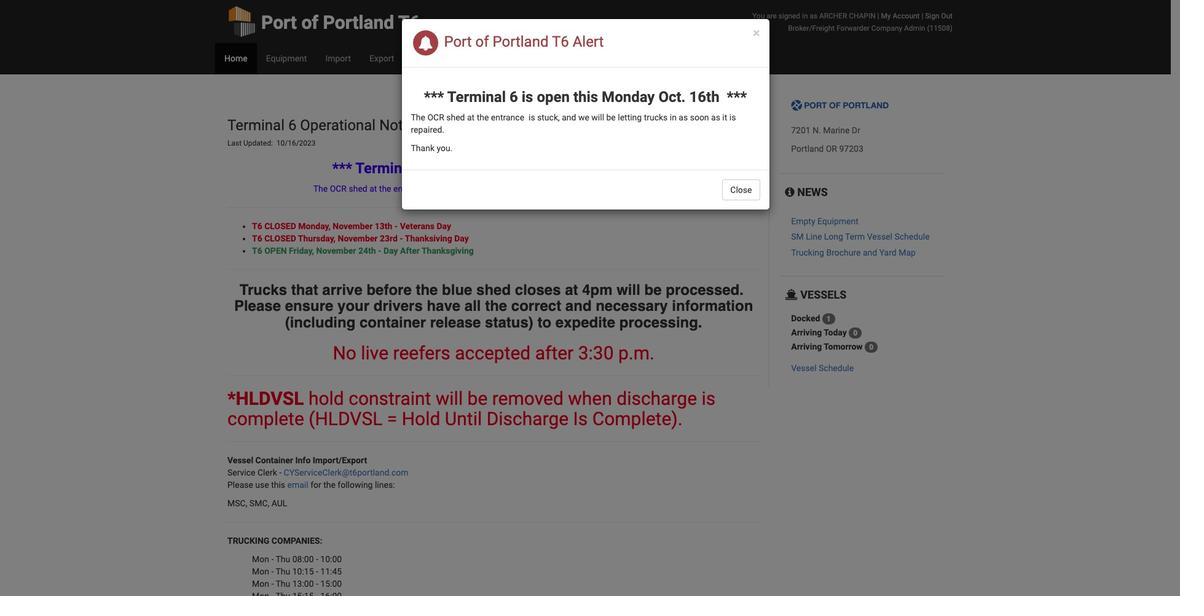 Task type: vqa. For each thing, say whether or not it's contained in the screenshot.
12:58
no



Task type: describe. For each thing, give the bounding box(es) containing it.
october
[[718, 94, 748, 104]]

vessel for vessel container info import/export service clerk - cyserviceclerk@t6portland.com please use this email for the following lines:
[[227, 456, 253, 465]]

marine
[[823, 126, 850, 135]]

chapin
[[849, 12, 876, 20]]

(hldvsl
[[309, 408, 383, 430]]

in inside "you are signed in as archer chapin | my account | sign out broker/freight forwarder company admin (11508)"
[[802, 12, 808, 20]]

info circle image
[[785, 187, 795, 198]]

account
[[893, 12, 920, 20]]

complete
[[227, 408, 304, 430]]

today inside docked 1 arriving today 0 arriving tomorrow 0
[[824, 328, 847, 337]]

letting inside the ocr shed at the entrance  is stuck, and we will be letting trucks in as soon as it is repaired.
[[618, 113, 642, 123]]

please inside vessel container info import/export service clerk - cyserviceclerk@t6portland.com please use this email for the following lines:
[[227, 480, 253, 490]]

admin
[[904, 24, 926, 33]]

1 vertical spatial the ocr shed at the entrance  is stuck, and we will be letting trucks in as soon as it is repaired.
[[313, 184, 674, 194]]

import/export
[[313, 456, 367, 465]]

lines:
[[375, 480, 395, 490]]

15:00
[[321, 579, 342, 589]]

release
[[430, 314, 481, 331]]

trucks that arrive before the blue shed closes at 4pm will be processed. please ensure your drivers have all the correct and necessary information (including container release status) to expedite processing.
[[234, 282, 753, 331]]

signed
[[779, 12, 801, 20]]

hold
[[309, 388, 344, 410]]

cyserviceclerk@t6portland.com link
[[284, 468, 409, 478]]

1 vertical spatial 0
[[869, 343, 874, 352]]

company
[[872, 24, 903, 33]]

0 vertical spatial november
[[333, 221, 373, 231]]

discharge
[[487, 408, 569, 430]]

3 mon from the top
[[252, 579, 269, 589]]

line
[[806, 232, 822, 242]]

processed.
[[666, 282, 744, 299]]

monday, for november
[[298, 221, 331, 231]]

soon inside the ocr shed at the entrance  is stuck, and we will be letting trucks in as soon as it is repaired.
[[690, 113, 709, 123]]

the inside the ocr shed at the entrance  is stuck, and we will be letting trucks in as soon as it is repaired.
[[477, 113, 489, 123]]

2 vertical spatial 6
[[418, 160, 426, 177]]

97203
[[839, 144, 864, 154]]

to
[[538, 314, 552, 331]]

mon - thu 08:00 - 10:00 mon - thu 10:15 - 11:45 mon - thu 13:00 - 15:00
[[252, 555, 342, 589]]

2 vertical spatial terminal
[[356, 160, 414, 177]]

2 horizontal spatial terminal
[[447, 89, 506, 106]]

1 | from the left
[[878, 12, 879, 20]]

vessel schedule
[[791, 363, 854, 373]]

closes
[[515, 282, 561, 299]]

1 vertical spatial trucks
[[546, 184, 570, 194]]

1 horizontal spatial day
[[437, 221, 451, 231]]

1 arriving from the top
[[791, 328, 822, 337]]

docked 1 arriving today 0 arriving tomorrow 0
[[791, 313, 874, 352]]

or
[[826, 144, 837, 154]]

- left 11:45
[[316, 567, 318, 577]]

the inside vessel container info import/export service clerk - cyserviceclerk@t6portland.com please use this email for the following lines:
[[323, 480, 336, 490]]

you.
[[437, 143, 453, 153]]

port for port of portland t6 alert
[[444, 33, 472, 51]]

2 | from the left
[[922, 12, 924, 20]]

2 arriving from the top
[[791, 342, 822, 352]]

forwarder
[[837, 24, 870, 33]]

- right 24th
[[378, 246, 381, 256]]

and inside the empty equipment sm line long term vessel schedule trucking brochure and yard map
[[863, 248, 877, 258]]

broker/freight
[[788, 24, 835, 33]]

sm
[[791, 232, 804, 242]]

1 vertical spatial *** terminal 6 is open this monday oct. 16th  ***
[[332, 160, 655, 177]]

tomorrow
[[824, 342, 863, 352]]

alert
[[573, 33, 604, 51]]

0 horizontal spatial open
[[445, 160, 478, 177]]

1 vertical spatial at
[[370, 184, 377, 194]]

after
[[400, 246, 420, 256]]

out
[[941, 12, 953, 20]]

email link
[[287, 480, 308, 490]]

13:00
[[292, 579, 314, 589]]

1 horizontal spatial repaired.
[[641, 184, 674, 194]]

thank you.
[[411, 143, 453, 153]]

at inside the ocr shed at the entrance  is stuck, and we will be letting trucks in as soon as it is repaired.
[[467, 113, 475, 123]]

sign
[[925, 12, 940, 20]]

reefers
[[393, 343, 451, 364]]

brochure
[[827, 248, 861, 258]]

ocr inside the ocr shed at the entrance  is stuck, and we will be letting trucks in as soon as it is repaired.
[[428, 113, 444, 123]]

2 vertical spatial november
[[316, 246, 356, 256]]

sign out link
[[925, 12, 953, 20]]

please inside trucks that arrive before the blue shed closes at 4pm will be processed. please ensure your drivers have all the correct and necessary information (including container release status) to expedite processing.
[[234, 298, 281, 315]]

0 horizontal spatial it
[[625, 184, 630, 194]]

info
[[295, 456, 311, 465]]

vessel for vessel schedule
[[791, 363, 817, 373]]

1 vertical spatial stuck,
[[440, 184, 462, 194]]

1 horizontal spatial oct.
[[659, 89, 686, 106]]

smc,
[[250, 499, 269, 509]]

this inside vessel container info import/export service clerk - cyserviceclerk@t6portland.com please use this email for the following lines:
[[271, 480, 285, 490]]

0 vertical spatial the ocr shed at the entrance  is stuck, and we will be letting trucks in as soon as it is repaired.
[[411, 113, 736, 135]]

yard
[[880, 248, 897, 258]]

1 vertical spatial day
[[454, 234, 469, 243]]

1 vertical spatial oct.
[[567, 160, 594, 177]]

6 inside terminal 6 operational notices last updated:  10/16/2023
[[288, 117, 297, 134]]

- down the trucking companies:
[[271, 555, 274, 564]]

×
[[753, 26, 760, 41]]

16
[[750, 94, 760, 104]]

the inside the ocr shed at the entrance  is stuck, and we will be letting trucks in as soon as it is repaired.
[[411, 113, 425, 123]]

open
[[264, 246, 287, 256]]

trucking brochure and yard map link
[[791, 248, 916, 258]]

no live reefers accepted after 3:30 p.m.
[[333, 343, 655, 364]]

stuck, inside the ocr shed at the entrance  is stuck, and we will be letting trucks in as soon as it is repaired.
[[537, 113, 560, 123]]

vessels
[[798, 289, 847, 301]]

as inside "you are signed in as archer chapin | my account | sign out broker/freight forwarder company admin (11508)"
[[810, 12, 818, 20]]

23rd
[[380, 234, 398, 243]]

port of portland t6 link
[[227, 0, 420, 43]]

p.m.
[[618, 343, 655, 364]]

0 vertical spatial monday
[[602, 89, 655, 106]]

live
[[361, 343, 389, 364]]

until
[[445, 408, 482, 430]]

your
[[338, 298, 370, 315]]

0 horizontal spatial schedule
[[819, 363, 854, 373]]

will inside hold constraint will be removed when discharge is complete (hldvsl = hold until discharge is complete).
[[436, 388, 463, 410]]

0 horizontal spatial day
[[384, 246, 398, 256]]

email
[[287, 480, 308, 490]]

- right 23rd
[[400, 234, 403, 243]]

discharge
[[617, 388, 697, 410]]

0 horizontal spatial ocr
[[330, 184, 347, 194]]

0 horizontal spatial shed
[[349, 184, 367, 194]]

container
[[255, 456, 293, 465]]

trucks
[[240, 282, 287, 299]]

long
[[824, 232, 843, 242]]

t6 closed monday, november 13th - veterans day t6 closed thursday, november 23rd - thanksiving day t6 open friday, november 24th - day after thanksgiving
[[252, 221, 474, 256]]

2 thu from the top
[[276, 567, 290, 577]]

correct
[[511, 298, 561, 315]]

accepted
[[455, 343, 531, 364]]

dr
[[852, 126, 861, 135]]

all
[[465, 298, 481, 315]]

empty equipment link
[[791, 216, 859, 226]]

3:30
[[578, 343, 614, 364]]

1 mon from the top
[[252, 555, 269, 564]]

at inside trucks that arrive before the blue shed closes at 4pm will be processed. please ensure your drivers have all the correct and necessary information (including container release status) to expedite processing.
[[565, 282, 578, 299]]

- left '10:15'
[[271, 567, 274, 577]]

be inside hold constraint will be removed when discharge is complete (hldvsl = hold until discharge is complete).
[[468, 388, 488, 410]]

0 vertical spatial 6
[[510, 89, 518, 106]]

expedite
[[556, 314, 616, 331]]

news
[[795, 186, 828, 199]]

constraint
[[349, 388, 431, 410]]

shed inside the ocr shed at the entrance  is stuck, and we will be letting trucks in as soon as it is repaired.
[[447, 113, 465, 123]]



Task type: locate. For each thing, give the bounding box(es) containing it.
vessel container info import/export service clerk - cyserviceclerk@t6portland.com please use this email for the following lines:
[[227, 456, 409, 490]]

we inside the ocr shed at the entrance  is stuck, and we will be letting trucks in as soon as it is repaired.
[[578, 113, 590, 123]]

1 horizontal spatial monday
[[602, 89, 655, 106]]

0 horizontal spatial letting
[[520, 184, 544, 194]]

drivers
[[374, 298, 423, 315]]

1 horizontal spatial portland
[[493, 33, 549, 51]]

companies:
[[272, 536, 323, 546]]

last
[[227, 139, 242, 148]]

complete).
[[592, 408, 683, 430]]

monday, inside t6 closed monday, november 13th - veterans day t6 closed thursday, november 23rd - thanksiving day t6 open friday, november 24th - day after thanksgiving
[[298, 221, 331, 231]]

- left the 13:00
[[271, 579, 274, 589]]

this
[[574, 89, 598, 106], [482, 160, 506, 177], [271, 480, 285, 490]]

2 vertical spatial this
[[271, 480, 285, 490]]

repaired. inside the ocr shed at the entrance  is stuck, and we will be letting trucks in as soon as it is repaired.
[[411, 125, 445, 135]]

monday
[[602, 89, 655, 106], [510, 160, 563, 177]]

0 horizontal spatial soon
[[593, 184, 612, 194]]

0 vertical spatial day
[[437, 221, 451, 231]]

1 vertical spatial shed
[[349, 184, 367, 194]]

repaired.
[[411, 125, 445, 135], [641, 184, 674, 194]]

1 vertical spatial 6
[[288, 117, 297, 134]]

1 vertical spatial monday,
[[298, 221, 331, 231]]

2 horizontal spatial portland
[[791, 144, 824, 154]]

0 horizontal spatial of
[[301, 12, 319, 33]]

monday, up thursday,
[[298, 221, 331, 231]]

0 horizontal spatial |
[[878, 12, 879, 20]]

port
[[261, 12, 297, 33], [444, 33, 472, 51]]

0 vertical spatial in
[[802, 12, 808, 20]]

1 vertical spatial monday
[[510, 160, 563, 177]]

- left 10:00 at the left bottom
[[316, 555, 318, 564]]

mon
[[252, 555, 269, 564], [252, 567, 269, 577], [252, 579, 269, 589]]

of for port of portland t6
[[301, 12, 319, 33]]

of for port of portland t6 alert
[[476, 33, 489, 51]]

1 vertical spatial ocr
[[330, 184, 347, 194]]

2 horizontal spatial at
[[565, 282, 578, 299]]

are
[[767, 12, 777, 20]]

thu left the 13:00
[[276, 579, 290, 589]]

port of portland t6 image
[[791, 100, 890, 112]]

1 vertical spatial in
[[670, 113, 677, 123]]

1 vertical spatial arriving
[[791, 342, 822, 352]]

is inside hold constraint will be removed when discharge is complete (hldvsl = hold until discharge is complete).
[[702, 388, 716, 410]]

0 vertical spatial monday,
[[684, 94, 716, 104]]

please left that
[[234, 298, 281, 315]]

2 vertical spatial vessel
[[227, 456, 253, 465]]

day up "thanksiving"
[[437, 221, 451, 231]]

hold constraint will be removed when discharge is complete (hldvsl = hold until discharge is complete).
[[227, 388, 716, 430]]

0 horizontal spatial terminal
[[227, 117, 285, 134]]

1 horizontal spatial shed
[[447, 113, 465, 123]]

portland
[[323, 12, 394, 33], [493, 33, 549, 51], [791, 144, 824, 154]]

2 horizontal spatial shed
[[477, 282, 511, 299]]

1 vertical spatial we
[[481, 184, 492, 194]]

2 vertical spatial day
[[384, 246, 398, 256]]

0 vertical spatial thu
[[276, 555, 290, 564]]

1 horizontal spatial |
[[922, 12, 924, 20]]

1 vertical spatial it
[[625, 184, 630, 194]]

today is monday, october 16
[[650, 94, 760, 104]]

portland for port of portland t6 alert
[[493, 33, 549, 51]]

and
[[562, 113, 576, 123], [464, 184, 479, 194], [863, 248, 877, 258], [566, 298, 592, 315]]

when
[[568, 388, 612, 410]]

schedule up map
[[895, 232, 930, 242]]

1 vertical spatial thu
[[276, 567, 290, 577]]

1 horizontal spatial today
[[824, 328, 847, 337]]

0 vertical spatial shed
[[447, 113, 465, 123]]

terminal up 'last'
[[227, 117, 285, 134]]

the up thursday,
[[313, 184, 328, 194]]

ocr up thursday,
[[330, 184, 347, 194]]

hold
[[402, 408, 440, 430]]

1 horizontal spatial schedule
[[895, 232, 930, 242]]

10:15
[[292, 567, 314, 577]]

that
[[291, 282, 318, 299]]

11:45
[[321, 567, 342, 577]]

it
[[723, 113, 728, 123], [625, 184, 630, 194]]

1 closed from the top
[[264, 221, 296, 231]]

*hldvsl
[[227, 388, 304, 410]]

day down 23rd
[[384, 246, 398, 256]]

0 horizontal spatial at
[[370, 184, 377, 194]]

0 vertical spatial trucks
[[644, 113, 668, 123]]

- left 15:00
[[316, 579, 318, 589]]

6 up the 10/16/2023
[[288, 117, 297, 134]]

08:00
[[292, 555, 314, 564]]

port of portland t6 alert
[[441, 33, 604, 51]]

clerk
[[258, 468, 277, 478]]

1 vertical spatial vessel
[[791, 363, 817, 373]]

1 horizontal spatial at
[[467, 113, 475, 123]]

vessel
[[867, 232, 893, 242], [791, 363, 817, 373], [227, 456, 253, 465]]

2 vertical spatial thu
[[276, 579, 290, 589]]

7201 n. marine dr
[[791, 126, 861, 135]]

6
[[510, 89, 518, 106], [288, 117, 297, 134], [418, 160, 426, 177]]

1 horizontal spatial port
[[444, 33, 472, 51]]

0 horizontal spatial 6
[[288, 117, 297, 134]]

schedule down tomorrow
[[819, 363, 854, 373]]

=
[[387, 408, 397, 430]]

shed up 'you.'
[[447, 113, 465, 123]]

monday, for october
[[684, 94, 716, 104]]

| left sign
[[922, 12, 924, 20]]

1 vertical spatial open
[[445, 160, 478, 177]]

trucking
[[791, 248, 824, 258]]

arriving up vessel schedule link at the right bottom
[[791, 342, 822, 352]]

and inside trucks that arrive before the blue shed closes at 4pm will be processed. please ensure your drivers have all the correct and necessary information (including container release status) to expedite processing.
[[566, 298, 592, 315]]

thu left '10:15'
[[276, 567, 290, 577]]

msc,
[[227, 499, 247, 509]]

vessel down docked 1 arriving today 0 arriving tomorrow 0
[[791, 363, 817, 373]]

cyserviceclerk@t6portland.com
[[284, 468, 409, 478]]

0 horizontal spatial stuck,
[[440, 184, 462, 194]]

1 vertical spatial today
[[824, 328, 847, 337]]

removed
[[492, 388, 564, 410]]

for
[[311, 480, 321, 490]]

1 horizontal spatial this
[[482, 160, 506, 177]]

trucks inside the ocr shed at the entrance  is stuck, and we will be letting trucks in as soon as it is repaired.
[[644, 113, 668, 123]]

0 vertical spatial *** terminal 6 is open this monday oct. 16th  ***
[[424, 89, 747, 106]]

1 horizontal spatial letting
[[618, 113, 642, 123]]

portland for port of portland t6
[[323, 12, 394, 33]]

november
[[333, 221, 373, 231], [338, 234, 378, 243], [316, 246, 356, 256]]

arriving
[[791, 328, 822, 337], [791, 342, 822, 352]]

trucks
[[644, 113, 668, 123], [546, 184, 570, 194]]

1 horizontal spatial stuck,
[[537, 113, 560, 123]]

*** terminal 6 is open this monday oct. 16th  *** down alert in the top of the page
[[424, 89, 747, 106]]

thu down the trucking companies:
[[276, 555, 290, 564]]

trucking companies:
[[227, 536, 323, 546]]

aul
[[272, 499, 287, 509]]

will inside the ocr shed at the entrance  is stuck, and we will be letting trucks in as soon as it is repaired.
[[592, 113, 604, 123]]

is
[[522, 89, 533, 106], [675, 94, 682, 104], [529, 113, 535, 123], [730, 113, 736, 123], [430, 160, 441, 177], [431, 184, 438, 194], [632, 184, 639, 194], [702, 388, 716, 410]]

0 horizontal spatial port
[[261, 12, 297, 33]]

*** terminal 6 is open this monday oct. 16th  *** down 'you.'
[[332, 160, 655, 177]]

1 vertical spatial please
[[227, 480, 253, 490]]

3 thu from the top
[[276, 579, 290, 589]]

thanksgiving
[[422, 246, 474, 256]]

close
[[731, 185, 752, 195]]

soon
[[690, 113, 709, 123], [593, 184, 612, 194]]

2 horizontal spatial this
[[574, 89, 598, 106]]

0 vertical spatial ocr
[[428, 113, 444, 123]]

operational
[[300, 117, 376, 134]]

terminal inside terminal 6 operational notices last updated:  10/16/2023
[[227, 117, 285, 134]]

7201
[[791, 126, 811, 135]]

be inside trucks that arrive before the blue shed closes at 4pm will be processed. please ensure your drivers have all the correct and necessary information (including container release status) to expedite processing.
[[645, 282, 662, 299]]

1 vertical spatial november
[[338, 234, 378, 243]]

vessel up "yard"
[[867, 232, 893, 242]]

0 vertical spatial stuck,
[[537, 113, 560, 123]]

0 vertical spatial today
[[650, 94, 673, 104]]

1 vertical spatial schedule
[[819, 363, 854, 373]]

msc, smc, aul
[[227, 499, 287, 509]]

information
[[672, 298, 753, 315]]

4pm
[[582, 282, 613, 299]]

map
[[899, 248, 916, 258]]

the up thank
[[411, 113, 425, 123]]

arrive
[[322, 282, 363, 299]]

1 horizontal spatial 0
[[869, 343, 874, 352]]

0 vertical spatial terminal
[[447, 89, 506, 106]]

shed inside trucks that arrive before the blue shed closes at 4pm will be processed. please ensure your drivers have all the correct and necessary information (including container release status) to expedite processing.
[[477, 282, 511, 299]]

1 horizontal spatial in
[[670, 113, 677, 123]]

friday,
[[289, 246, 314, 256]]

2 horizontal spatial 6
[[510, 89, 518, 106]]

vessel inside the empty equipment sm line long term vessel schedule trucking brochure and yard map
[[867, 232, 893, 242]]

1 horizontal spatial terminal
[[356, 160, 414, 177]]

and inside the ocr shed at the entrance  is stuck, and we will be letting trucks in as soon as it is repaired.
[[562, 113, 576, 123]]

0 vertical spatial open
[[537, 89, 570, 106]]

vessel up service
[[227, 456, 253, 465]]

shed up status)
[[477, 282, 511, 299]]

thu
[[276, 555, 290, 564], [276, 567, 290, 577], [276, 579, 290, 589]]

0 vertical spatial letting
[[618, 113, 642, 123]]

arriving down docked
[[791, 328, 822, 337]]

my account link
[[881, 12, 920, 20]]

| left my
[[878, 12, 879, 20]]

0 vertical spatial we
[[578, 113, 590, 123]]

0 horizontal spatial this
[[271, 480, 285, 490]]

(including
[[285, 314, 356, 331]]

0 vertical spatial it
[[723, 113, 728, 123]]

0 horizontal spatial the
[[313, 184, 328, 194]]

1 horizontal spatial open
[[537, 89, 570, 106]]

it inside the ocr shed at the entrance  is stuck, and we will be letting trucks in as soon as it is repaired.
[[723, 113, 728, 123]]

day up thanksgiving
[[454, 234, 469, 243]]

2 horizontal spatial day
[[454, 234, 469, 243]]

- right the clerk
[[279, 468, 282, 478]]

will inside trucks that arrive before the blue shed closes at 4pm will be processed. please ensure your drivers have all the correct and necessary information (including container release status) to expedite processing.
[[617, 282, 641, 299]]

sm line long term vessel schedule link
[[791, 232, 930, 242]]

be
[[607, 113, 616, 123], [509, 184, 518, 194], [645, 282, 662, 299], [468, 388, 488, 410]]

terminal
[[447, 89, 506, 106], [227, 117, 285, 134], [356, 160, 414, 177]]

schedule inside the empty equipment sm line long term vessel schedule trucking brochure and yard map
[[895, 232, 930, 242]]

1 vertical spatial this
[[482, 160, 506, 177]]

2 mon from the top
[[252, 567, 269, 577]]

- right 13th
[[395, 221, 398, 231]]

terminal down thank
[[356, 160, 414, 177]]

0 horizontal spatial monday
[[510, 160, 563, 177]]

the
[[411, 113, 425, 123], [313, 184, 328, 194]]

1 vertical spatial letting
[[520, 184, 544, 194]]

1 vertical spatial terminal
[[227, 117, 285, 134]]

in inside the ocr shed at the entrance  is stuck, and we will be letting trucks in as soon as it is repaired.
[[670, 113, 677, 123]]

vessel inside vessel container info import/export service clerk - cyserviceclerk@t6portland.com please use this email for the following lines:
[[227, 456, 253, 465]]

0 vertical spatial vessel
[[867, 232, 893, 242]]

port for port of portland t6
[[261, 12, 297, 33]]

6 down thank
[[418, 160, 426, 177]]

1 vertical spatial mon
[[252, 567, 269, 577]]

1
[[827, 315, 831, 323]]

0 horizontal spatial in
[[572, 184, 579, 194]]

2 vertical spatial shed
[[477, 282, 511, 299]]

will
[[592, 113, 604, 123], [494, 184, 507, 194], [617, 282, 641, 299], [436, 388, 463, 410]]

equipment
[[818, 216, 859, 226]]

1 horizontal spatial vessel
[[791, 363, 817, 373]]

0 vertical spatial soon
[[690, 113, 709, 123]]

1 horizontal spatial soon
[[690, 113, 709, 123]]

use
[[255, 480, 269, 490]]

0 horizontal spatial 0
[[854, 329, 858, 338]]

ocr up thank you.
[[428, 113, 444, 123]]

2 vertical spatial mon
[[252, 579, 269, 589]]

0 vertical spatial the
[[411, 113, 425, 123]]

as
[[810, 12, 818, 20], [679, 113, 688, 123], [711, 113, 720, 123], [581, 184, 590, 194], [614, 184, 623, 194]]

0 horizontal spatial vessel
[[227, 456, 253, 465]]

1 horizontal spatial of
[[476, 33, 489, 51]]

0 vertical spatial at
[[467, 113, 475, 123]]

is
[[573, 408, 588, 430]]

ship image
[[785, 290, 798, 301]]

0 horizontal spatial monday,
[[298, 221, 331, 231]]

24th
[[358, 246, 376, 256]]

2 closed from the top
[[264, 234, 296, 243]]

closed
[[264, 221, 296, 231], [264, 234, 296, 243]]

0 right tomorrow
[[869, 343, 874, 352]]

6 down port of portland t6 alert
[[510, 89, 518, 106]]

(11508)
[[927, 24, 953, 33]]

we
[[578, 113, 590, 123], [481, 184, 492, 194]]

archer
[[819, 12, 847, 20]]

1 thu from the top
[[276, 555, 290, 564]]

open
[[537, 89, 570, 106], [445, 160, 478, 177]]

0 horizontal spatial repaired.
[[411, 125, 445, 135]]

please down service
[[227, 480, 253, 490]]

0 vertical spatial please
[[234, 298, 281, 315]]

of inside 'port of portland t6' link
[[301, 12, 319, 33]]

letting
[[618, 113, 642, 123], [520, 184, 544, 194]]

- inside vessel container info import/export service clerk - cyserviceclerk@t6portland.com please use this email for the following lines:
[[279, 468, 282, 478]]

processing.
[[620, 314, 702, 331]]

n.
[[813, 126, 821, 135]]

0 vertical spatial this
[[574, 89, 598, 106]]

2 horizontal spatial vessel
[[867, 232, 893, 242]]

1 horizontal spatial it
[[723, 113, 728, 123]]

terminal up 'you.'
[[447, 89, 506, 106]]

t6 inside 'port of portland t6' link
[[398, 12, 420, 33]]

-
[[395, 221, 398, 231], [400, 234, 403, 243], [378, 246, 381, 256], [279, 468, 282, 478], [271, 555, 274, 564], [316, 555, 318, 564], [271, 567, 274, 577], [316, 567, 318, 577], [271, 579, 274, 589], [316, 579, 318, 589]]

empty
[[791, 216, 816, 226]]

have
[[427, 298, 461, 315]]

veterans
[[400, 221, 435, 231]]

shed up t6 closed monday, november 13th - veterans day t6 closed thursday, november 23rd - thanksiving day t6 open friday, november 24th - day after thanksgiving
[[349, 184, 367, 194]]

notices
[[379, 117, 430, 134]]

monday, left october
[[684, 94, 716, 104]]

*** terminal 6 is open this monday oct. 16th  ***
[[424, 89, 747, 106], [332, 160, 655, 177]]

1 horizontal spatial trucks
[[644, 113, 668, 123]]

0 up tomorrow
[[854, 329, 858, 338]]



